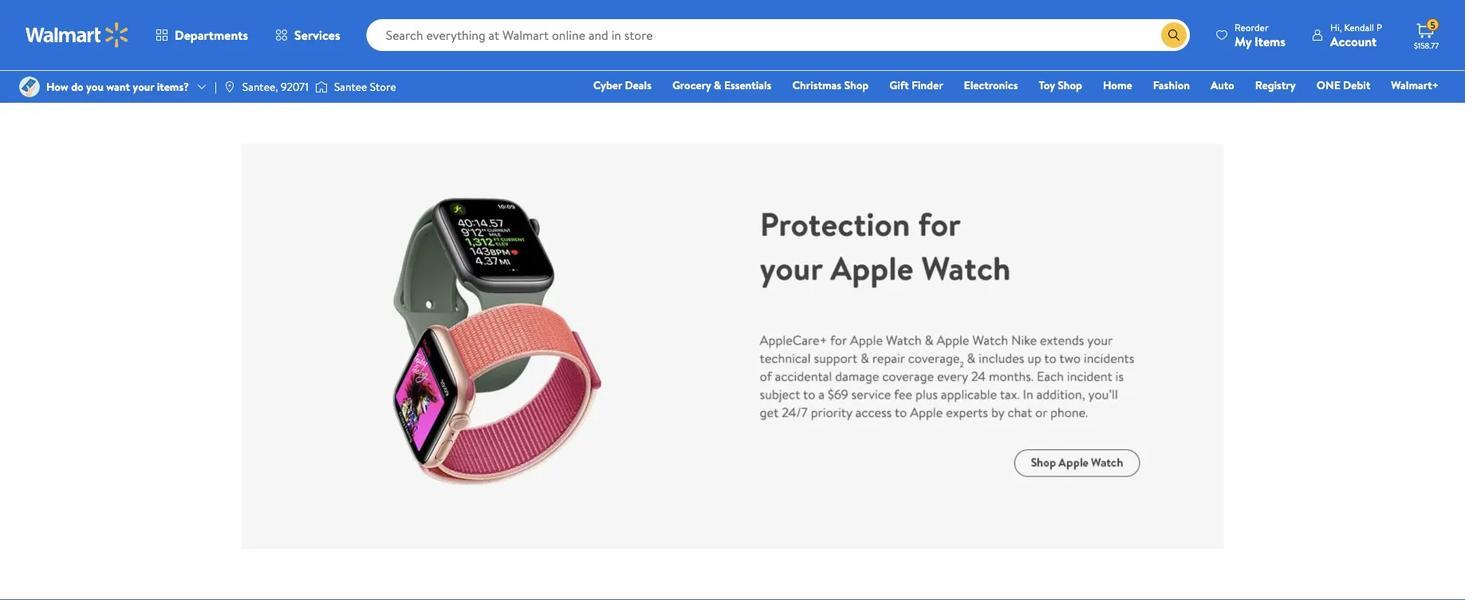 Task type: vqa. For each thing, say whether or not it's contained in the screenshot.
Count
no



Task type: locate. For each thing, give the bounding box(es) containing it.
0 horizontal spatial  image
[[19, 77, 40, 97]]

 image right 92071
[[315, 79, 328, 95]]

kendall
[[1344, 20, 1374, 34]]

1 shop from the left
[[844, 77, 869, 93]]

home
[[1103, 77, 1132, 93]]

shop inside toy shop link
[[1058, 77, 1082, 93]]

services button
[[262, 16, 354, 54]]

0 horizontal spatial shop
[[844, 77, 869, 93]]

 image for santee, 92071
[[223, 81, 236, 93]]

shop
[[844, 77, 869, 93], [1058, 77, 1082, 93]]

2 horizontal spatial  image
[[315, 79, 328, 95]]

walmart+
[[1391, 77, 1439, 93]]

reorder my items
[[1235, 20, 1286, 50]]

home link
[[1096, 77, 1140, 94]]

 image
[[19, 77, 40, 97], [315, 79, 328, 95], [223, 81, 236, 93]]

auto link
[[1204, 77, 1242, 94]]

grocery
[[672, 77, 711, 93]]

services
[[294, 26, 340, 44]]

how
[[46, 79, 68, 94]]

2 shop from the left
[[1058, 77, 1082, 93]]

electronics
[[964, 77, 1018, 93]]

p
[[1377, 20, 1382, 34]]

Search search field
[[367, 19, 1190, 51]]

cyber deals link
[[586, 77, 659, 94]]

departments
[[175, 26, 248, 44]]

search icon image
[[1168, 29, 1181, 41]]

shop right toy
[[1058, 77, 1082, 93]]

account
[[1330, 32, 1377, 50]]

cyber
[[593, 77, 622, 93]]

auto
[[1211, 77, 1235, 93]]

1 horizontal spatial shop
[[1058, 77, 1082, 93]]

walmart image
[[26, 22, 129, 48]]

toy
[[1039, 77, 1055, 93]]

your
[[133, 79, 154, 94]]

fashion link
[[1146, 77, 1197, 94]]

christmas shop link
[[785, 77, 876, 94]]

shop right christmas
[[844, 77, 869, 93]]

 image right "|"
[[223, 81, 236, 93]]

do
[[71, 79, 84, 94]]

store
[[370, 79, 396, 94]]

&
[[714, 77, 721, 93]]

santee store
[[334, 79, 396, 94]]

1 horizontal spatial  image
[[223, 81, 236, 93]]

departments button
[[142, 16, 262, 54]]

 image left how
[[19, 77, 40, 97]]

shop inside christmas shop 'link'
[[844, 77, 869, 93]]

christmas shop
[[792, 77, 869, 93]]

shop for toy shop
[[1058, 77, 1082, 93]]

want
[[106, 79, 130, 94]]

registry link
[[1248, 77, 1303, 94]]

finder
[[912, 77, 943, 93]]



Task type: describe. For each thing, give the bounding box(es) containing it.
essentials
[[724, 77, 772, 93]]

Walmart Site-Wide search field
[[367, 19, 1190, 51]]

one debit link
[[1309, 77, 1378, 94]]

|
[[215, 79, 217, 94]]

gift
[[890, 77, 909, 93]]

grocery & essentials link
[[665, 77, 779, 94]]

walmart+ link
[[1384, 77, 1446, 94]]

my
[[1235, 32, 1252, 50]]

items?
[[157, 79, 189, 94]]

92071
[[281, 79, 309, 94]]

christmas
[[792, 77, 842, 93]]

toy shop link
[[1032, 77, 1090, 94]]

hi,
[[1330, 20, 1342, 34]]

santee, 92071
[[242, 79, 309, 94]]

fashion
[[1153, 77, 1190, 93]]

gift finder link
[[882, 77, 950, 94]]

grocery & essentials
[[672, 77, 772, 93]]

hi, kendall p account
[[1330, 20, 1382, 50]]

items
[[1255, 32, 1286, 50]]

$158.77
[[1414, 40, 1439, 51]]

 image for santee store
[[315, 79, 328, 95]]

santee,
[[242, 79, 278, 94]]

electronics link
[[957, 77, 1025, 94]]

one
[[1317, 77, 1341, 93]]

toy shop
[[1039, 77, 1082, 93]]

debit
[[1343, 77, 1371, 93]]

shop for christmas shop
[[844, 77, 869, 93]]

5
[[1430, 18, 1436, 32]]

you
[[86, 79, 104, 94]]

registry
[[1255, 77, 1296, 93]]

santee
[[334, 79, 367, 94]]

 image for how do you want your items?
[[19, 77, 40, 97]]

cyber deals
[[593, 77, 652, 93]]

deals
[[625, 77, 652, 93]]

how do you want your items?
[[46, 79, 189, 94]]

one debit
[[1317, 77, 1371, 93]]

reorder
[[1235, 20, 1269, 34]]

gift finder
[[890, 77, 943, 93]]



